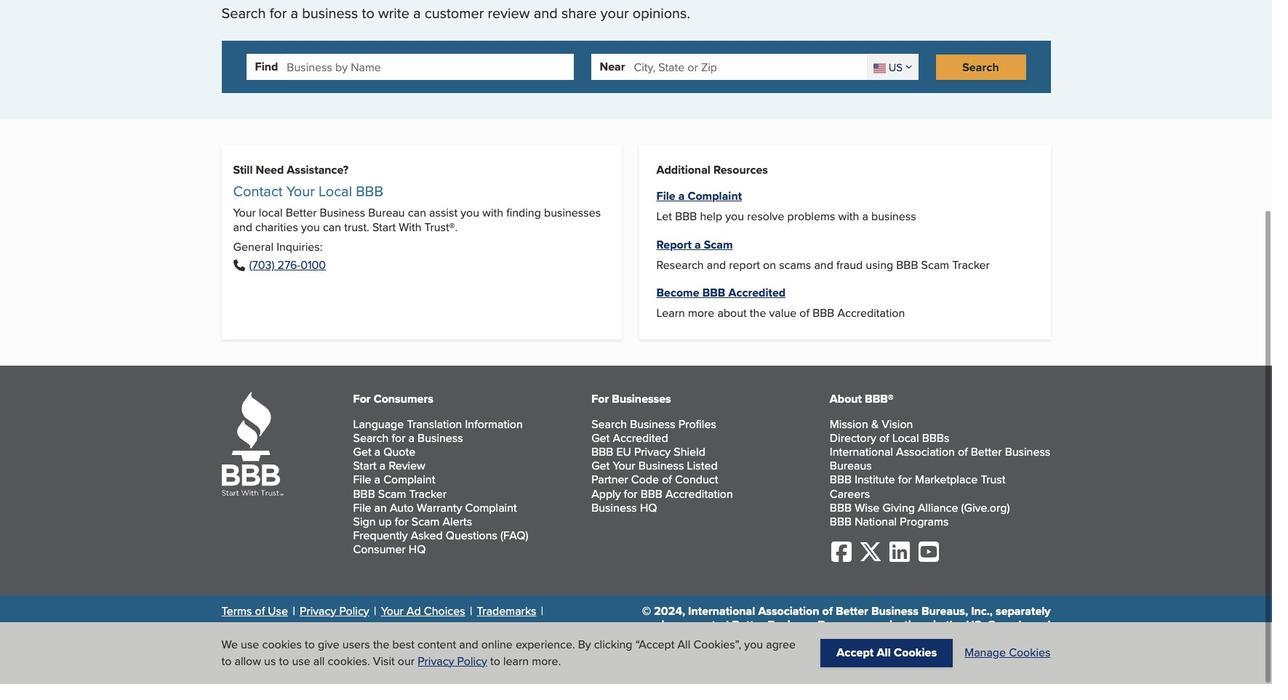 Task type: vqa. For each thing, say whether or not it's contained in the screenshot.
trademark(s)
yes



Task type: describe. For each thing, give the bounding box(es) containing it.
canada
[[988, 618, 1028, 635]]

bbb®
[[865, 392, 894, 409]]

clicking
[[594, 637, 633, 654]]

report
[[729, 258, 760, 275]]

search business profiles link
[[592, 418, 717, 434]]

for up find
[[270, 4, 287, 25]]

0 vertical spatial privacy policy link
[[300, 604, 369, 621]]

we use cookies to give users the best content and online experience. by clicking "accept all cookies", you agree to allow us to use all cookies. visit our
[[222, 637, 796, 670]]

mission
[[830, 418, 869, 434]]

policy for privacy policy to learn more.
[[457, 653, 488, 670]]

translation
[[407, 418, 462, 434]]

trust,
[[881, 632, 911, 649]]

and left fraud
[[815, 258, 834, 275]]

to left allow
[[222, 653, 232, 670]]

consumer hq link
[[353, 543, 426, 560]]

better inside mission & vision directory of local bbbs international association of better business bureaus bbb institute for marketplace trust careers bbb wise giving alliance (give.org) bbb national programs
[[971, 445, 1003, 462]]

vision
[[882, 418, 914, 434]]

language
[[353, 418, 404, 434]]

bbb up more
[[703, 286, 726, 303]]

the right in
[[946, 618, 964, 635]]

1 horizontal spatial use
[[292, 653, 311, 670]]

tracker inside language translation information search for a business get a quote start a review file a complaint bbb scam tracker file an auto warranty complaint sign up for scam alerts frequently asked questions (faq) consumer hq
[[409, 487, 447, 504]]

code
[[632, 473, 659, 490]]

more.
[[532, 653, 561, 670]]

of left use
[[255, 604, 265, 621]]

marketplace inside '© 2024, international association of better business bureaus, inc., separately incorporated better business bureau organizations in the us, canada and mexico and bbb institute for marketplace trust, inc. all rights reserved. *in canada, trademark(s) of the international association of better business bureaus, used under license.'
[[813, 632, 878, 649]]

*in
[[1037, 632, 1051, 649]]

of inside search business profiles get accredited bbb eu privacy shield get your business listed partner code of conduct apply for bbb accreditation business hq
[[662, 473, 672, 490]]

bbb down directory
[[830, 473, 852, 490]]

your ad choices
[[381, 604, 465, 621]]

©
[[642, 604, 652, 621]]

accreditation inside search business profiles get accredited bbb eu privacy shield get your business listed partner code of conduct apply for bbb accreditation business hq
[[666, 487, 733, 504]]

manage
[[965, 645, 1007, 662]]

and right canada
[[1031, 618, 1051, 635]]

hq inside search business profiles get accredited bbb eu privacy shield get your business listed partner code of conduct apply for bbb accreditation business hq
[[640, 501, 658, 518]]

problems
[[788, 210, 836, 227]]

you up inquiries:
[[301, 220, 320, 237]]

you inside the we use cookies to give users the best content and online experience. by clicking "accept all cookies", you agree to allow us to use all cookies. visit our
[[745, 637, 764, 654]]

all inside 'button'
[[877, 645, 891, 662]]

0 horizontal spatial complaint
[[384, 473, 435, 490]]

0010-
[[297, 258, 326, 275]]

allow
[[235, 653, 261, 670]]

672
[[278, 258, 297, 275]]

about bbb® link
[[830, 392, 894, 409]]

bureau inside '© 2024, international association of better business bureaus, inc., separately incorporated better business bureau organizations in the us, canada and mexico and bbb institute for marketplace trust, inc. all rights reserved. *in canada, trademark(s) of the international association of better business bureaus, used under license.'
[[818, 618, 856, 635]]

start inside still need assistance? contact your local bbb your local better business bureau can assist you with finding businesses and charities you can trust. start with trust®.
[[373, 220, 396, 237]]

association inside mission & vision directory of local bbbs international association of better business bureaus bbb institute for marketplace trust careers bbb wise giving alliance (give.org) bbb national programs
[[897, 445, 955, 462]]

and inside still need assistance? contact your local bbb your local better business bureau can assist you with finding businesses and charities you can trust. start with trust®.
[[233, 220, 252, 237]]

accept all cookies
[[837, 645, 938, 662]]

apply for bbb accreditation link
[[592, 487, 733, 504]]

learn
[[504, 653, 529, 670]]

near
[[600, 60, 625, 77]]

0 horizontal spatial business
[[302, 4, 358, 25]]

information
[[465, 418, 523, 434]]

1 vertical spatial association
[[759, 604, 820, 621]]

and inside the we use cookies to give users the best content and online experience. by clicking "accept all cookies", you agree to allow us to use all cookies. visit our
[[459, 637, 479, 654]]

file an auto warranty complaint link
[[353, 501, 517, 518]]

experience.
[[516, 637, 575, 654]]

bbb left "eu"
[[592, 445, 614, 462]]

bbb national programs link
[[830, 515, 949, 532]]

visit
[[373, 653, 395, 670]]

become bbb accredited link
[[657, 286, 786, 303]]

trust.
[[344, 220, 370, 237]]

you right assist
[[461, 206, 480, 223]]

privacy policy
[[300, 604, 369, 621]]

about bbb®
[[830, 392, 894, 409]]

local for your
[[319, 182, 352, 203]]

business inside mission & vision directory of local bbbs international association of better business bureaus bbb institute for marketplace trust careers bbb wise giving alliance (give.org) bbb national programs
[[1006, 445, 1051, 462]]

trust
[[981, 473, 1006, 490]]

resources
[[714, 163, 768, 180]]

hyperlinking
[[222, 623, 286, 640]]

accreditation inside become bbb accredited learn more about the value of bbb accreditation
[[838, 306, 906, 323]]

1 vertical spatial file
[[353, 473, 372, 490]]

(307)
[[249, 258, 275, 275]]

frequently
[[353, 529, 408, 546]]

inc.,
[[972, 604, 993, 621]]

about
[[718, 306, 747, 323]]

contact
[[233, 182, 283, 203]]

use
[[268, 604, 288, 621]]

cookies.
[[328, 653, 370, 670]]

start a review link
[[353, 459, 426, 476]]

fraud
[[837, 258, 863, 275]]

0010-672 (307) link
[[249, 258, 326, 275]]

business inside still need assistance? contact your local bbb your local better business bureau can assist you with finding businesses and charities you can trust. start with trust®.
[[320, 206, 365, 223]]

accredited inside become bbb accredited learn more about the value of bbb accreditation
[[729, 286, 786, 303]]

for consumers link
[[353, 392, 434, 409]]

and left share
[[534, 4, 558, 25]]

&
[[872, 418, 879, 434]]

directory of local bbbs link
[[830, 431, 950, 448]]

resolve
[[748, 210, 785, 227]]

0010-672 (307)
[[249, 258, 326, 275]]

bbb inside report a scam research and report on scams and fraud using bbb scam tracker
[[897, 258, 919, 275]]

for inside search business profiles get accredited bbb eu privacy shield get your business listed partner code of conduct apply for bbb accreditation business hq
[[624, 487, 638, 504]]

of right trademark(s)
[[787, 646, 798, 663]]

profiles
[[679, 418, 717, 434]]

in
[[934, 618, 943, 635]]

2024,
[[654, 604, 686, 621]]

start inside language translation information search for a business get a quote start a review file a complaint bbb scam tracker file an auto warranty complaint sign up for scam alerts frequently asked questions (faq) consumer hq
[[353, 459, 377, 476]]

find
[[255, 60, 278, 77]]

bbb inside file a complaint let bbb help you resolve problems with a business
[[676, 210, 697, 227]]

(give.org)
[[962, 501, 1010, 518]]

business hq link
[[592, 501, 658, 518]]

your
[[601, 4, 629, 25]]

search for search for a business to write a customer review and share your opinions.
[[222, 4, 266, 25]]

Near field
[[634, 55, 867, 82]]

rights
[[952, 632, 982, 649]]

our
[[398, 653, 415, 670]]

policy inside trademarks hyperlinking policy
[[289, 623, 319, 640]]

and left report at the top right of the page
[[707, 258, 726, 275]]

0 horizontal spatial use
[[241, 637, 259, 654]]

report
[[657, 238, 692, 255]]

bbb down careers
[[830, 515, 852, 532]]

incorporated
[[662, 618, 729, 635]]

choices
[[424, 604, 465, 621]]

bureau inside still need assistance? contact your local bbb your local better business bureau can assist you with finding businesses and charities you can trust. start with trust®.
[[368, 206, 405, 223]]

and right the 'mexico'
[[700, 632, 720, 649]]

search button
[[936, 56, 1027, 81]]

terms of use
[[222, 604, 288, 621]]

1 horizontal spatial can
[[408, 206, 426, 223]]

review
[[488, 4, 530, 25]]

to left write at the left top
[[362, 4, 375, 25]]

review
[[389, 459, 426, 476]]

terms
[[222, 604, 252, 621]]

accredited inside search business profiles get accredited bbb eu privacy shield get your business listed partner code of conduct apply for bbb accreditation business hq
[[613, 431, 669, 448]]

sign
[[353, 515, 376, 532]]



Task type: locate. For each thing, give the bounding box(es) containing it.
up
[[379, 515, 392, 532]]

© 2024, international association of better business bureaus, inc., separately incorporated better business bureau organizations in the us, canada and mexico and bbb institute for marketplace trust, inc. all rights reserved. *in canada, trademark(s) of the international association of better business bureaus, used under license.
[[642, 604, 1051, 677]]

bbb inside '© 2024, international association of better business bureaus, inc., separately incorporated better business bureau organizations in the us, canada and mexico and bbb institute for marketplace trust, inc. all rights reserved. *in canada, trademark(s) of the international association of better business bureaus, used under license.'
[[723, 632, 746, 649]]

assistance?
[[287, 163, 349, 180]]

local for of
[[893, 431, 920, 448]]

accreditation down listed
[[666, 487, 733, 504]]

bureaus,
[[922, 604, 969, 621], [896, 660, 943, 677]]

1 horizontal spatial all
[[877, 645, 891, 662]]

0 horizontal spatial privacy policy link
[[300, 604, 369, 621]]

with inside file a complaint let bbb help you resolve problems with a business
[[839, 210, 860, 227]]

quote
[[384, 445, 416, 462]]

all inside '© 2024, international association of better business bureaus, inc., separately incorporated better business bureau organizations in the us, canada and mexico and bbb institute for marketplace trust, inc. all rights reserved. *in canada, trademark(s) of the international association of better business bureaus, used under license.'
[[935, 632, 949, 649]]

get your business listed link
[[592, 459, 718, 476]]

0 vertical spatial bureaus,
[[922, 604, 969, 621]]

under
[[974, 660, 1005, 677]]

to left learn
[[491, 653, 501, 670]]

to left give
[[305, 637, 315, 654]]

1 vertical spatial privacy
[[300, 604, 336, 621]]

US field
[[867, 55, 919, 82]]

search inside search button
[[963, 60, 1000, 77]]

bbb institute for marketplace trust link
[[830, 473, 1006, 490]]

search inside language translation information search for a business get a quote start a review file a complaint bbb scam tracker file an auto warranty complaint sign up for scam alerts frequently asked questions (faq) consumer hq
[[353, 431, 389, 448]]

bbb left wise
[[830, 501, 852, 518]]

international association of better business bureaus link
[[830, 445, 1051, 476]]

1 vertical spatial business
[[872, 210, 917, 227]]

eu
[[617, 445, 632, 462]]

for for for consumers
[[353, 392, 371, 409]]

institute inside mission & vision directory of local bbbs international association of better business bureaus bbb institute for marketplace trust careers bbb wise giving alliance (give.org) bbb national programs
[[855, 473, 896, 490]]

local left bbbs
[[893, 431, 920, 448]]

0 horizontal spatial institute
[[749, 632, 792, 649]]

business
[[302, 4, 358, 25], [872, 210, 917, 227]]

2 for from the left
[[592, 392, 609, 409]]

the left best
[[373, 637, 390, 654]]

better inside still need assistance? contact your local bbb your local better business bureau can assist you with finding businesses and charities you can trust. start with trust®.
[[286, 206, 317, 223]]

terms of use link
[[222, 604, 288, 621]]

"accept
[[636, 637, 675, 654]]

businesses
[[544, 206, 601, 223]]

association
[[897, 445, 955, 462], [759, 604, 820, 621], [891, 646, 952, 663]]

bbb wise giving alliance (give.org) link
[[830, 501, 1010, 518]]

0 horizontal spatial privacy
[[300, 604, 336, 621]]

1 vertical spatial marketplace
[[813, 632, 878, 649]]

search inside search business profiles get accredited bbb eu privacy shield get your business listed partner code of conduct apply for bbb accreditation business hq
[[592, 418, 627, 434]]

alliance
[[918, 501, 959, 518]]

you right help
[[726, 210, 745, 227]]

2 cookies from the left
[[1010, 645, 1051, 662]]

bureaus, down the inc.
[[896, 660, 943, 677]]

0 vertical spatial hq
[[640, 501, 658, 518]]

marketplace
[[916, 473, 978, 490], [813, 632, 878, 649]]

partner
[[592, 473, 629, 490]]

for inside mission & vision directory of local bbbs international association of better business bureaus bbb institute for marketplace trust careers bbb wise giving alliance (give.org) bbb national programs
[[899, 473, 913, 490]]

0 vertical spatial marketplace
[[916, 473, 978, 490]]

business left write at the left top
[[302, 4, 358, 25]]

trust®.
[[425, 220, 458, 237]]

file down get a quote link
[[353, 473, 372, 490]]

giving
[[883, 501, 915, 518]]

1 vertical spatial institute
[[749, 632, 792, 649]]

tracker inside report a scam research and report on scams and fraud using bbb scam tracker
[[953, 258, 990, 275]]

association up agree
[[759, 604, 820, 621]]

1 for from the left
[[353, 392, 371, 409]]

0 vertical spatial start
[[373, 220, 396, 237]]

for left businesses
[[592, 392, 609, 409]]

for right trademark(s)
[[795, 632, 810, 649]]

privacy right our
[[418, 653, 454, 670]]

marketplace up alliance
[[916, 473, 978, 490]]

0 horizontal spatial hq
[[409, 543, 426, 560]]

file left an
[[353, 501, 372, 518]]

1 vertical spatial accreditation
[[666, 487, 733, 504]]

start left quote
[[353, 459, 377, 476]]

0 vertical spatial business
[[302, 4, 358, 25]]

0 horizontal spatial with
[[483, 206, 504, 223]]

accreditation
[[838, 306, 906, 323], [666, 487, 733, 504]]

for
[[353, 392, 371, 409], [592, 392, 609, 409]]

1 vertical spatial bureau
[[818, 618, 856, 635]]

complaint up help
[[688, 189, 742, 206]]

for up language
[[353, 392, 371, 409]]

for inside '© 2024, international association of better business bureaus, inc., separately incorporated better business bureau organizations in the us, canada and mexico and bbb institute for marketplace trust, inc. all rights reserved. *in canada, trademark(s) of the international association of better business bureaus, used under license.'
[[795, 632, 810, 649]]

about
[[830, 392, 862, 409]]

mission & vision link
[[830, 418, 914, 434]]

2 horizontal spatial privacy
[[635, 445, 671, 462]]

1 vertical spatial local
[[893, 431, 920, 448]]

local down assistance?
[[319, 182, 352, 203]]

1 vertical spatial accredited
[[613, 431, 669, 448]]

0 horizontal spatial tracker
[[409, 487, 447, 504]]

0 vertical spatial bureau
[[368, 206, 405, 223]]

local inside still need assistance? contact your local bbb your local better business bureau can assist you with finding businesses and charities you can trust. start with trust®.
[[319, 182, 352, 203]]

bbb image
[[222, 393, 283, 498]]

bbb right let
[[676, 210, 697, 227]]

bbbs
[[923, 431, 950, 448]]

of
[[800, 306, 810, 323], [880, 431, 890, 448], [958, 445, 968, 462], [662, 473, 672, 490], [255, 604, 265, 621], [823, 604, 833, 621], [787, 646, 798, 663], [955, 646, 965, 663]]

your down contact
[[233, 206, 256, 223]]

for right "apply"
[[624, 487, 638, 504]]

institute right cookies",
[[749, 632, 792, 649]]

for for for businesses
[[592, 392, 609, 409]]

policy for privacy policy
[[339, 604, 369, 621]]

your left ad
[[381, 604, 404, 621]]

bbb right "using"
[[897, 258, 919, 275]]

your down assistance?
[[287, 182, 315, 203]]

privacy inside search business profiles get accredited bbb eu privacy shield get your business listed partner code of conduct apply for bbb accreditation business hq
[[635, 445, 671, 462]]

local
[[319, 182, 352, 203], [893, 431, 920, 448]]

bbb inside still need assistance? contact your local bbb your local better business bureau can assist you with finding businesses and charities you can trust. start with trust®.
[[356, 182, 384, 203]]

us
[[264, 653, 276, 670]]

1 horizontal spatial bureau
[[818, 618, 856, 635]]

get inside language translation information search for a business get a quote start a review file a complaint bbb scam tracker file an auto warranty complaint sign up for scam alerts frequently asked questions (faq) consumer hq
[[353, 445, 372, 462]]

mexico
[[660, 632, 697, 649]]

all right the inc.
[[935, 632, 949, 649]]

2 horizontal spatial complaint
[[688, 189, 742, 206]]

assist
[[429, 206, 458, 223]]

0 horizontal spatial all
[[678, 637, 691, 654]]

privacy up give
[[300, 604, 336, 621]]

1 horizontal spatial business
[[872, 210, 917, 227]]

consumers
[[374, 392, 434, 409]]

frequently asked questions (faq) link
[[353, 529, 529, 546]]

1 horizontal spatial for
[[592, 392, 609, 409]]

warranty
[[417, 501, 462, 518]]

you left agree
[[745, 637, 764, 654]]

complaint up questions
[[465, 501, 517, 518]]

privacy for privacy policy
[[300, 604, 336, 621]]

file a complaint link up help
[[657, 189, 742, 206]]

hyperlinking policy link
[[222, 623, 319, 640]]

use left all
[[292, 653, 311, 670]]

with inside still need assistance? contact your local bbb your local better business bureau can assist you with finding businesses and charities you can trust. start with trust®.
[[483, 206, 504, 223]]

Find search field
[[287, 55, 574, 82]]

bbb up trust.
[[356, 182, 384, 203]]

bureau
[[368, 206, 405, 223], [818, 618, 856, 635]]

2 vertical spatial association
[[891, 646, 952, 663]]

1 horizontal spatial privacy policy link
[[418, 653, 488, 670]]

1 vertical spatial bureaus,
[[896, 660, 943, 677]]

1 horizontal spatial with
[[839, 210, 860, 227]]

0 horizontal spatial policy
[[289, 623, 319, 640]]

2 vertical spatial international
[[821, 646, 888, 663]]

all
[[935, 632, 949, 649], [678, 637, 691, 654], [877, 645, 891, 662]]

a
[[291, 4, 298, 25], [413, 4, 421, 25], [679, 189, 685, 206], [863, 210, 869, 227], [695, 238, 701, 255], [409, 431, 415, 448], [375, 445, 381, 462], [380, 459, 386, 476], [375, 473, 381, 490]]

1 vertical spatial international
[[689, 604, 756, 621]]

1 horizontal spatial policy
[[339, 604, 369, 621]]

opinions.
[[633, 4, 691, 25]]

for up review
[[392, 431, 406, 448]]

the left value
[[750, 306, 767, 323]]

0 vertical spatial file
[[657, 189, 676, 206]]

search for a business link
[[353, 431, 463, 448]]

policy up all
[[289, 623, 319, 640]]

0 vertical spatial file a complaint link
[[657, 189, 742, 206]]

2 horizontal spatial policy
[[457, 653, 488, 670]]

0 vertical spatial local
[[319, 182, 352, 203]]

customer
[[425, 4, 484, 25]]

share
[[562, 4, 597, 25]]

marketplace inside mission & vision directory of local bbbs international association of better business bureaus bbb institute for marketplace trust careers bbb wise giving alliance (give.org) bbb national programs
[[916, 473, 978, 490]]

marketplace left trust,
[[813, 632, 878, 649]]

1 horizontal spatial complaint
[[465, 501, 517, 518]]

with left finding
[[483, 206, 504, 223]]

listed
[[687, 459, 718, 476]]

business inside file a complaint let bbb help you resolve problems with a business
[[872, 210, 917, 227]]

accreditation down "using"
[[838, 306, 906, 323]]

trademarks hyperlinking policy
[[222, 604, 537, 640]]

content
[[418, 637, 456, 654]]

complaint inside file a complaint let bbb help you resolve problems with a business
[[688, 189, 742, 206]]

the inside the we use cookies to give users the best content and online experience. by clicking "accept all cookies", you agree to allow us to use all cookies. visit our
[[373, 637, 390, 654]]

association down in
[[891, 646, 952, 663]]

institute inside '© 2024, international association of better business bureaus, inc., separately incorporated better business bureau organizations in the us, canada and mexico and bbb institute for marketplace trust, inc. all rights reserved. *in canada, trademark(s) of the international association of better business bureaus, used under license.'
[[749, 632, 792, 649]]

1 horizontal spatial file a complaint link
[[657, 189, 742, 206]]

0 horizontal spatial for
[[353, 392, 371, 409]]

1 horizontal spatial local
[[893, 431, 920, 448]]

bureaus, up rights
[[922, 604, 969, 621]]

users
[[343, 637, 370, 654]]

trademarks link
[[477, 604, 537, 621]]

0 horizontal spatial accreditation
[[666, 487, 733, 504]]

for right up
[[395, 515, 409, 532]]

of right &
[[880, 431, 890, 448]]

bureau left "trust®."
[[368, 206, 405, 223]]

hq down "code"
[[640, 501, 658, 518]]

cookies",
[[694, 637, 742, 654]]

bbb down the "get your business listed" link
[[641, 487, 663, 504]]

to right us
[[279, 653, 289, 670]]

careers link
[[830, 487, 871, 504]]

all right "accept" at the right of the page
[[877, 645, 891, 662]]

0 vertical spatial international
[[830, 445, 894, 462]]

us
[[889, 61, 903, 76]]

0 horizontal spatial cookies
[[895, 645, 938, 662]]

of left the under at the bottom of the page
[[955, 646, 965, 663]]

national
[[855, 515, 897, 532]]

manage cookies button
[[965, 645, 1051, 662]]

scam
[[704, 238, 733, 255], [922, 258, 950, 275], [378, 487, 406, 504], [412, 515, 440, 532]]

apply
[[592, 487, 621, 504]]

file inside file a complaint let bbb help you resolve problems with a business
[[657, 189, 676, 206]]

bbb inside language translation information search for a business get a quote start a review file a complaint bbb scam tracker file an auto warranty complaint sign up for scam alerts frequently asked questions (faq) consumer hq
[[353, 487, 375, 504]]

2 vertical spatial complaint
[[465, 501, 517, 518]]

1 vertical spatial privacy policy link
[[418, 653, 488, 670]]

search for search business profiles get accredited bbb eu privacy shield get your business listed partner code of conduct apply for bbb accreditation business hq
[[592, 418, 627, 434]]

your inside search business profiles get accredited bbb eu privacy shield get your business listed partner code of conduct apply for bbb accreditation business hq
[[613, 459, 636, 476]]

of inside become bbb accredited learn more about the value of bbb accreditation
[[800, 306, 810, 323]]

2 vertical spatial file
[[353, 501, 372, 518]]

1 horizontal spatial tracker
[[953, 258, 990, 275]]

for businesses link
[[592, 392, 672, 409]]

2 horizontal spatial all
[[935, 632, 949, 649]]

your ad choices link
[[381, 604, 465, 621]]

0 vertical spatial institute
[[855, 473, 896, 490]]

complaint up auto
[[384, 473, 435, 490]]

cookies
[[262, 637, 302, 654]]

shield
[[674, 445, 706, 462]]

general
[[233, 240, 274, 257]]

write
[[378, 4, 410, 25]]

still need assistance? contact your local bbb your local better business bureau can assist you with finding businesses and charities you can trust. start with trust®.
[[233, 163, 601, 237]]

0 horizontal spatial marketplace
[[813, 632, 878, 649]]

start left with
[[373, 220, 396, 237]]

1 horizontal spatial privacy
[[418, 653, 454, 670]]

0 vertical spatial association
[[897, 445, 955, 462]]

file a complaint link down quote
[[353, 473, 435, 490]]

0 vertical spatial privacy
[[635, 445, 671, 462]]

by
[[578, 637, 591, 654]]

business inside language translation information search for a business get a quote start a review file a complaint bbb scam tracker file an auto warranty complaint sign up for scam alerts frequently asked questions (faq) consumer hq
[[418, 431, 463, 448]]

2 vertical spatial privacy
[[418, 653, 454, 670]]

1 cookies from the left
[[895, 645, 938, 662]]

use right we
[[241, 637, 259, 654]]

1 horizontal spatial accredited
[[729, 286, 786, 303]]

0 horizontal spatial can
[[323, 220, 341, 237]]

policy right content
[[457, 653, 488, 670]]

partner code of conduct link
[[592, 473, 719, 490]]

0 horizontal spatial accredited
[[613, 431, 669, 448]]

privacy for privacy policy to learn more.
[[418, 653, 454, 670]]

can left assist
[[408, 206, 426, 223]]

search for search
[[963, 60, 1000, 77]]

the right agree
[[801, 646, 818, 663]]

0 vertical spatial accredited
[[729, 286, 786, 303]]

online
[[482, 637, 513, 654]]

of right "code"
[[662, 473, 672, 490]]

can left trust.
[[323, 220, 341, 237]]

file up let
[[657, 189, 676, 206]]

hq down "sign up for scam alerts" link
[[409, 543, 426, 560]]

bbb right canada,
[[723, 632, 746, 649]]

2 vertical spatial policy
[[457, 653, 488, 670]]

0 horizontal spatial local
[[319, 182, 352, 203]]

value
[[770, 306, 797, 323]]

you inside file a complaint let bbb help you resolve problems with a business
[[726, 210, 745, 227]]

of right value
[[800, 306, 810, 323]]

1 horizontal spatial hq
[[640, 501, 658, 518]]

policy up the users
[[339, 604, 369, 621]]

for up giving
[[899, 473, 913, 490]]

hq inside language translation information search for a business get a quote start a review file a complaint bbb scam tracker file an auto warranty complaint sign up for scam alerts frequently asked questions (faq) consumer hq
[[409, 543, 426, 560]]

0 horizontal spatial bureau
[[368, 206, 405, 223]]

trademark(s)
[[717, 646, 784, 663]]

accredited down on
[[729, 286, 786, 303]]

a inside report a scam research and report on scams and fraud using bbb scam tracker
[[695, 238, 701, 255]]

1 horizontal spatial cookies
[[1010, 645, 1051, 662]]

language translation information search for a business get a quote start a review file a complaint bbb scam tracker file an auto warranty complaint sign up for scam alerts frequently asked questions (faq) consumer hq
[[353, 418, 529, 560]]

used
[[946, 660, 971, 677]]

the inside become bbb accredited learn more about the value of bbb accreditation
[[750, 306, 767, 323]]

1 vertical spatial complaint
[[384, 473, 435, 490]]

1 vertical spatial tracker
[[409, 487, 447, 504]]

all down incorporated
[[678, 637, 691, 654]]

bureau up "accept" at the right of the page
[[818, 618, 856, 635]]

ad
[[407, 604, 421, 621]]

with right problems in the right of the page
[[839, 210, 860, 227]]

search business profiles get accredited bbb eu privacy shield get your business listed partner code of conduct apply for bbb accreditation business hq
[[592, 418, 733, 518]]

the
[[750, 306, 767, 323], [946, 618, 964, 635], [373, 637, 390, 654], [801, 646, 818, 663]]

privacy policy link right our
[[418, 653, 488, 670]]

1 vertical spatial file a complaint link
[[353, 473, 435, 490]]

and left online
[[459, 637, 479, 654]]

tracker
[[953, 258, 990, 275], [409, 487, 447, 504]]

and up general
[[233, 220, 252, 237]]

inquiries:
[[277, 240, 323, 257]]

institute up wise
[[855, 473, 896, 490]]

1 vertical spatial start
[[353, 459, 377, 476]]

bbb up sign
[[353, 487, 375, 504]]

business up "using"
[[872, 210, 917, 227]]

0 vertical spatial complaint
[[688, 189, 742, 206]]

association up bbb institute for marketplace trust link
[[897, 445, 955, 462]]

policy
[[339, 604, 369, 621], [289, 623, 319, 640], [457, 653, 488, 670]]

1 vertical spatial policy
[[289, 623, 319, 640]]

all inside the we use cookies to give users the best content and online experience. by clicking "accept all cookies", you agree to allow us to use all cookies. visit our
[[678, 637, 691, 654]]

0 vertical spatial accreditation
[[838, 306, 906, 323]]

need
[[256, 163, 284, 180]]

1 horizontal spatial marketplace
[[916, 473, 978, 490]]

privacy policy link up give
[[300, 604, 369, 621]]

accredited up the "get your business listed" link
[[613, 431, 669, 448]]

1 horizontal spatial institute
[[855, 473, 896, 490]]

0 vertical spatial policy
[[339, 604, 369, 621]]

0 vertical spatial tracker
[[953, 258, 990, 275]]

all
[[314, 653, 325, 670]]

privacy down "search business profiles" link
[[635, 445, 671, 462]]

questions
[[446, 529, 498, 546]]

file a complaint let bbb help you resolve problems with a business
[[657, 189, 917, 227]]

1 horizontal spatial accreditation
[[838, 306, 906, 323]]

start
[[373, 220, 396, 237], [353, 459, 377, 476]]

of right bbbs
[[958, 445, 968, 462]]

0 horizontal spatial file a complaint link
[[353, 473, 435, 490]]

local inside mission & vision directory of local bbbs international association of better business bureaus bbb institute for marketplace trust careers bbb wise giving alliance (give.org) bbb national programs
[[893, 431, 920, 448]]

international inside mission & vision directory of local bbbs international association of better business bureaus bbb institute for marketplace trust careers bbb wise giving alliance (give.org) bbb national programs
[[830, 445, 894, 462]]

your down 'get accredited' link
[[613, 459, 636, 476]]

bbb scam tracker link
[[353, 487, 447, 504]]

report a scam link
[[657, 238, 733, 255]]

bbb right value
[[813, 306, 835, 323]]

of left organizations
[[823, 604, 833, 621]]

organizations
[[859, 618, 931, 635]]

better
[[286, 206, 317, 223], [971, 445, 1003, 462], [836, 604, 869, 621], [732, 618, 765, 635], [968, 646, 1001, 663]]

license.
[[1008, 660, 1051, 677]]

scams
[[780, 258, 812, 275]]

1 vertical spatial hq
[[409, 543, 426, 560]]



